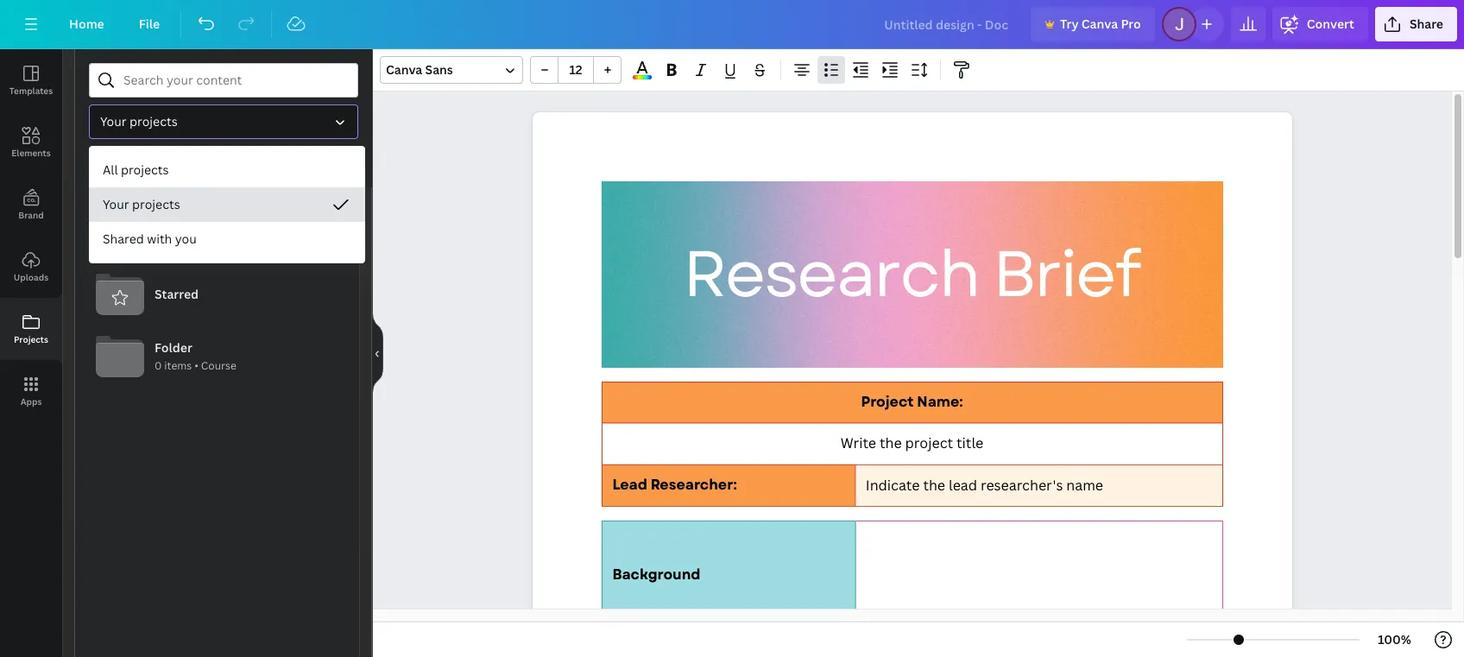 Task type: locate. For each thing, give the bounding box(es) containing it.
folder 0 items • course
[[155, 340, 237, 374]]

try
[[1061, 16, 1079, 32]]

convert button
[[1273, 7, 1369, 41]]

canva sans
[[386, 61, 453, 78]]

0 vertical spatial your projects
[[100, 113, 178, 130]]

you
[[175, 231, 197, 247]]

group
[[530, 56, 622, 84]]

share button
[[1376, 7, 1458, 41]]

1 vertical spatial projects
[[121, 162, 169, 178]]

your inside select ownership filter button
[[100, 113, 127, 130]]

Research Brief text field
[[533, 112, 1293, 657]]

create
[[155, 224, 193, 240]]

all inside all projects button
[[103, 162, 118, 178]]

1 vertical spatial canva
[[386, 61, 423, 78]]

canva left sans
[[386, 61, 423, 78]]

try canva pro
[[1061, 16, 1142, 32]]

0 vertical spatial canva
[[1082, 16, 1119, 32]]

projects for select ownership filter button at top left
[[130, 113, 178, 130]]

1 vertical spatial your projects
[[103, 196, 180, 212]]

all for all projects
[[103, 162, 118, 178]]

1 horizontal spatial canva
[[1082, 16, 1119, 32]]

all projects option
[[89, 153, 365, 187]]

0
[[155, 359, 162, 374]]

all projects
[[103, 162, 169, 178]]

1 vertical spatial your
[[103, 196, 129, 212]]

0 horizontal spatial canva
[[386, 61, 423, 78]]

•
[[195, 359, 199, 374]]

0 vertical spatial projects
[[130, 113, 178, 130]]

shared with you
[[103, 231, 197, 247]]

your inside button
[[103, 196, 129, 212]]

side panel tab list
[[0, 49, 62, 422]]

projects button
[[0, 298, 62, 360]]

your up shared
[[103, 196, 129, 212]]

projects
[[130, 113, 178, 130], [121, 162, 169, 178], [132, 196, 180, 212]]

with
[[147, 231, 172, 247]]

your up all button
[[100, 113, 127, 130]]

sans
[[425, 61, 453, 78]]

home link
[[55, 7, 118, 41]]

home
[[69, 16, 104, 32]]

your projects inside select ownership filter button
[[100, 113, 178, 130]]

apps button
[[0, 360, 62, 422]]

canva
[[1082, 16, 1119, 32], [386, 61, 423, 78]]

canva right try
[[1082, 16, 1119, 32]]

all inside all button
[[116, 161, 132, 177]]

color range image
[[633, 75, 652, 79]]

starred button
[[89, 263, 346, 326]]

100%
[[1379, 631, 1412, 648]]

file
[[139, 16, 160, 32]]

starred
[[155, 286, 199, 302]]

your projects down all projects
[[103, 196, 180, 212]]

your
[[100, 113, 127, 130], [103, 196, 129, 212]]

all
[[116, 161, 132, 177], [103, 162, 118, 178]]

projects inside button
[[121, 162, 169, 178]]

shared with you button
[[89, 222, 365, 257]]

projects inside select ownership filter button
[[130, 113, 178, 130]]

shared
[[103, 231, 144, 247]]

your projects
[[100, 113, 178, 130], [103, 196, 180, 212]]

convert
[[1308, 16, 1355, 32]]

0 vertical spatial your
[[100, 113, 127, 130]]

hide image
[[372, 312, 384, 395]]

brand button
[[0, 174, 62, 236]]

templates
[[9, 85, 53, 97]]

2 vertical spatial projects
[[132, 196, 180, 212]]

your projects up all projects
[[100, 113, 178, 130]]

your projects option
[[89, 187, 365, 222]]



Task type: vqa. For each thing, say whether or not it's contained in the screenshot.
"projects" corresponding to ALL PROJECTS 'button'
yes



Task type: describe. For each thing, give the bounding box(es) containing it.
projects for all projects button on the top of page
[[121, 162, 169, 178]]

Select ownership filter button
[[89, 105, 358, 139]]

all for all
[[116, 161, 132, 177]]

create folder
[[155, 224, 232, 240]]

projects inside button
[[132, 196, 180, 212]]

canva sans button
[[380, 56, 523, 84]]

elements
[[11, 147, 51, 159]]

try canva pro button
[[1031, 7, 1156, 41]]

course
[[201, 359, 237, 374]]

uploads button
[[0, 236, 62, 298]]

templates button
[[0, 49, 62, 111]]

select ownership filter list box
[[89, 153, 365, 257]]

folder
[[196, 224, 232, 240]]

elements button
[[0, 111, 62, 174]]

canva inside button
[[1082, 16, 1119, 32]]

your projects button
[[89, 187, 365, 222]]

main menu bar
[[0, 0, 1465, 49]]

pro
[[1122, 16, 1142, 32]]

file button
[[125, 7, 174, 41]]

uploads
[[14, 271, 49, 283]]

Design title text field
[[871, 7, 1024, 41]]

your projects inside your projects button
[[103, 196, 180, 212]]

share
[[1410, 16, 1444, 32]]

all button
[[89, 153, 159, 186]]

items
[[164, 359, 192, 374]]

canva inside dropdown button
[[386, 61, 423, 78]]

brand
[[18, 209, 44, 221]]

shared with you option
[[89, 222, 365, 257]]

brief
[[993, 228, 1140, 321]]

all projects button
[[89, 153, 365, 187]]

100% button
[[1367, 626, 1424, 654]]

apps
[[20, 396, 42, 408]]

research
[[683, 228, 979, 321]]

research brief
[[683, 228, 1140, 321]]

– – number field
[[564, 61, 588, 78]]

folder
[[155, 340, 193, 356]]

projects
[[14, 333, 48, 346]]

Search your content search field
[[124, 64, 347, 97]]

create folder button
[[89, 201, 346, 263]]



